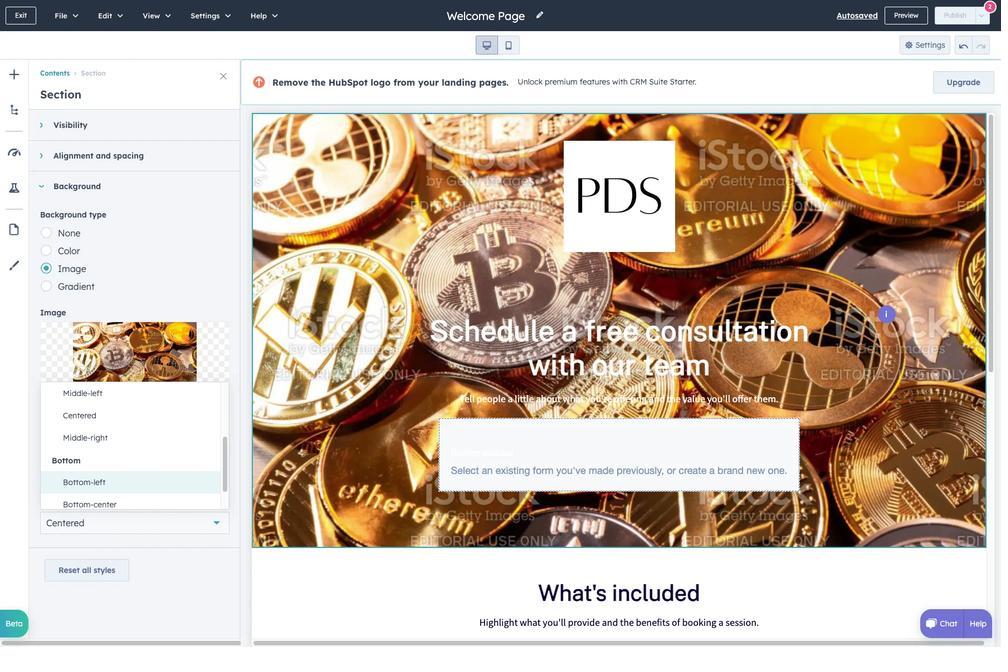 Task type: describe. For each thing, give the bounding box(es) containing it.
left for middle-
[[90, 389, 102, 399]]

starter.
[[670, 77, 697, 87]]

bottom
[[52, 456, 81, 466]]

beta button
[[0, 611, 28, 639]]

bottom button
[[41, 452, 221, 471]]

replace button
[[40, 322, 230, 406]]

file button
[[43, 0, 86, 31]]

edit
[[98, 11, 112, 20]]

image size
[[40, 418, 83, 428]]

pages.
[[479, 77, 509, 88]]

the
[[311, 77, 326, 88]]

image
[[148, 454, 175, 465]]

0 vertical spatial size
[[68, 418, 83, 428]]

0 vertical spatial settings button
[[179, 0, 239, 31]]

entire
[[122, 454, 146, 465]]

2
[[988, 3, 992, 10]]

reset all styles button
[[45, 560, 129, 582]]

premium
[[545, 77, 578, 87]]

resize for resize to show entire image
[[58, 454, 84, 465]]

caret image for alignment and spacing
[[40, 153, 43, 159]]

autosaved button
[[837, 9, 878, 22]]

exit link
[[6, 7, 36, 25]]

suite
[[649, 77, 668, 87]]

styles
[[94, 566, 115, 576]]

unlock premium features with crm suite starter.
[[518, 77, 697, 87]]

image alignment
[[40, 499, 107, 509]]

left for bottom-
[[94, 478, 106, 488]]

centered inside dropdown button
[[46, 518, 84, 529]]

bottom-left
[[63, 478, 106, 488]]

contents button
[[40, 69, 70, 78]]

help inside 'button'
[[251, 11, 267, 20]]

image size element
[[40, 432, 230, 486]]

image left alignment
[[40, 499, 66, 509]]

middle-right button
[[52, 427, 221, 450]]

centered button
[[40, 513, 230, 535]]

color
[[58, 246, 80, 257]]

file
[[55, 11, 67, 20]]

alignment
[[68, 499, 107, 509]]

your
[[418, 77, 439, 88]]

edit button
[[86, 0, 131, 31]]

container
[[110, 472, 150, 483]]

contents
[[40, 69, 70, 78]]

1 horizontal spatial help
[[970, 620, 987, 630]]

landing
[[442, 77, 476, 88]]

show
[[98, 454, 119, 465]]

alignment
[[53, 151, 93, 161]]

1 group from the left
[[476, 36, 520, 55]]

1 horizontal spatial size
[[106, 436, 122, 447]]

caret image for background
[[38, 185, 45, 188]]

middle- for left
[[63, 389, 90, 399]]

publish group
[[935, 7, 990, 25]]

background button
[[29, 172, 230, 202]]

image down gradient
[[40, 308, 66, 318]]

full
[[91, 436, 104, 447]]

middle-left
[[63, 389, 102, 399]]

resize to show entire image
[[58, 454, 175, 465]]

help button
[[239, 0, 286, 31]]

and
[[96, 151, 111, 161]]

none
[[58, 228, 81, 239]]

1 horizontal spatial settings
[[916, 40, 946, 50]]

exit
[[15, 11, 27, 20]]

upgrade
[[947, 77, 981, 87]]

type
[[89, 210, 106, 220]]

from
[[394, 77, 415, 88]]

reset all styles
[[59, 566, 115, 576]]

all
[[82, 566, 91, 576]]

visibility
[[53, 120, 88, 130]]

0 vertical spatial section
[[81, 69, 106, 78]]

section button
[[70, 69, 106, 78]]

resize to fill container
[[58, 472, 150, 483]]

chat
[[940, 620, 958, 630]]

image up "display"
[[40, 418, 66, 428]]

centered inside button
[[63, 411, 96, 421]]

crm
[[630, 77, 647, 87]]

logo
[[371, 77, 391, 88]]

beta
[[6, 620, 23, 630]]



Task type: vqa. For each thing, say whether or not it's contained in the screenshot.
the top Background
yes



Task type: locate. For each thing, give the bounding box(es) containing it.
2 to from the top
[[87, 472, 95, 483]]

1 vertical spatial centered
[[46, 518, 84, 529]]

to left fill
[[87, 472, 95, 483]]

section
[[81, 69, 106, 78], [40, 87, 82, 101]]

spacing
[[113, 151, 144, 161]]

1 vertical spatial settings button
[[900, 36, 951, 55]]

caret image up background type
[[38, 185, 45, 188]]

remove the hubspot logo from your landing pages.
[[272, 77, 509, 88]]

display
[[58, 436, 89, 447]]

0 horizontal spatial group
[[476, 36, 520, 55]]

upgrade link
[[933, 71, 995, 94]]

image
[[58, 264, 86, 275], [40, 308, 66, 318], [40, 418, 66, 428], [40, 499, 66, 509]]

0 vertical spatial centered
[[63, 411, 96, 421]]

middle- left full
[[63, 433, 90, 444]]

section right contents
[[81, 69, 106, 78]]

background for background
[[53, 182, 101, 192]]

to for fill
[[87, 472, 95, 483]]

group down publish group
[[955, 36, 990, 55]]

view
[[143, 11, 160, 20]]

0 horizontal spatial help
[[251, 11, 267, 20]]

settings right view "button"
[[191, 11, 220, 20]]

left up right
[[90, 389, 102, 399]]

to for show
[[87, 454, 95, 465]]

features
[[580, 77, 610, 87]]

0 vertical spatial background
[[53, 182, 101, 192]]

gradient
[[58, 281, 95, 293]]

0 vertical spatial caret image
[[40, 122, 43, 129]]

visibility button
[[29, 110, 230, 140]]

fill
[[98, 472, 108, 483]]

2 vertical spatial caret image
[[38, 185, 45, 188]]

size
[[68, 418, 83, 428], [106, 436, 122, 447]]

bottom- down bottom-left in the bottom of the page
[[63, 500, 94, 510]]

caret image
[[40, 122, 43, 129], [40, 153, 43, 159], [38, 185, 45, 188]]

centered down image alignment on the left bottom
[[46, 518, 84, 529]]

background for background type
[[40, 210, 87, 220]]

2 resize from the top
[[58, 472, 84, 483]]

0 horizontal spatial settings button
[[179, 0, 239, 31]]

bottom-center
[[63, 500, 117, 510]]

1 middle- from the top
[[63, 389, 90, 399]]

to left show
[[87, 454, 95, 465]]

navigation containing contents
[[29, 60, 241, 80]]

0 horizontal spatial settings
[[191, 11, 220, 20]]

settings button
[[179, 0, 239, 31], [900, 36, 951, 55]]

bottom-
[[63, 478, 94, 488], [63, 500, 94, 510]]

1 vertical spatial section
[[40, 87, 82, 101]]

centered
[[63, 411, 96, 421], [46, 518, 84, 529]]

1 horizontal spatial group
[[955, 36, 990, 55]]

background up none
[[40, 210, 87, 220]]

resize
[[58, 454, 84, 465], [58, 472, 84, 483]]

background up background type
[[53, 182, 101, 192]]

display full size
[[58, 436, 122, 447]]

1 vertical spatial bottom-
[[63, 500, 94, 510]]

caret image for visibility
[[40, 122, 43, 129]]

1 bottom- from the top
[[63, 478, 94, 488]]

middle-
[[63, 389, 90, 399], [63, 433, 90, 444]]

0 vertical spatial settings
[[191, 11, 220, 20]]

bottom- up image alignment on the left bottom
[[63, 478, 94, 488]]

close image
[[220, 73, 227, 80]]

bottom- for center
[[63, 500, 94, 510]]

right
[[90, 433, 108, 444]]

0 vertical spatial help
[[251, 11, 267, 20]]

section down contents button
[[40, 87, 82, 101]]

list box containing middle-left
[[41, 360, 229, 539]]

caret image left alignment
[[40, 153, 43, 159]]

middle-right
[[63, 433, 108, 444]]

1 vertical spatial background
[[40, 210, 87, 220]]

bottom-left button
[[52, 472, 221, 494]]

remove
[[272, 77, 308, 88]]

left up center
[[94, 478, 106, 488]]

background
[[53, 182, 101, 192], [40, 210, 87, 220]]

0 vertical spatial left
[[90, 389, 102, 399]]

1 vertical spatial settings
[[916, 40, 946, 50]]

caret image inside background "dropdown button"
[[38, 185, 45, 188]]

center
[[94, 500, 117, 510]]

alignment and spacing button
[[29, 141, 230, 171]]

1 to from the top
[[87, 454, 95, 465]]

1 resize from the top
[[58, 454, 84, 465]]

0 vertical spatial bottom-
[[63, 478, 94, 488]]

2 middle- from the top
[[63, 433, 90, 444]]

0 horizontal spatial size
[[68, 418, 83, 428]]

background type
[[40, 210, 106, 220]]

with
[[612, 77, 628, 87]]

left
[[90, 389, 102, 399], [94, 478, 106, 488]]

unlock
[[518, 77, 543, 87]]

1 vertical spatial help
[[970, 620, 987, 630]]

publish button
[[935, 7, 976, 25]]

view button
[[131, 0, 179, 31]]

bottom-center button
[[52, 494, 221, 517]]

caret image left the visibility
[[40, 122, 43, 129]]

size right full
[[106, 436, 122, 447]]

middle- for right
[[63, 433, 90, 444]]

middle-left button
[[52, 383, 221, 405]]

0 vertical spatial to
[[87, 454, 95, 465]]

reset
[[59, 566, 80, 576]]

size up middle-right
[[68, 418, 83, 428]]

1 vertical spatial middle-
[[63, 433, 90, 444]]

resize down bottom
[[58, 472, 84, 483]]

None field
[[446, 8, 529, 23]]

bottom- for left
[[63, 478, 94, 488]]

settings
[[191, 11, 220, 20], [916, 40, 946, 50]]

list box
[[41, 360, 229, 539]]

image down color
[[58, 264, 86, 275]]

0 vertical spatial middle-
[[63, 389, 90, 399]]

preview
[[894, 11, 919, 20]]

2 group from the left
[[955, 36, 990, 55]]

resize for resize to fill container
[[58, 472, 84, 483]]

resize down "display"
[[58, 454, 84, 465]]

0 vertical spatial resize
[[58, 454, 84, 465]]

2 bottom- from the top
[[63, 500, 94, 510]]

1 vertical spatial caret image
[[40, 153, 43, 159]]

publish
[[944, 11, 967, 20]]

alignment and spacing
[[53, 151, 144, 161]]

1 vertical spatial to
[[87, 472, 95, 483]]

background inside "dropdown button"
[[53, 182, 101, 192]]

to
[[87, 454, 95, 465], [87, 472, 95, 483]]

caret image inside visibility dropdown button
[[40, 122, 43, 129]]

settings down preview button
[[916, 40, 946, 50]]

middle- inside middle-right button
[[63, 433, 90, 444]]

replace
[[120, 359, 149, 369]]

group up pages. at the top
[[476, 36, 520, 55]]

autosaved
[[837, 11, 878, 21]]

centered button
[[52, 405, 221, 427]]

middle- inside the "middle-left" button
[[63, 389, 90, 399]]

hubspot
[[329, 77, 368, 88]]

1 vertical spatial size
[[106, 436, 122, 447]]

group
[[476, 36, 520, 55], [955, 36, 990, 55]]

navigation
[[29, 60, 241, 80]]

1 vertical spatial left
[[94, 478, 106, 488]]

1 horizontal spatial settings button
[[900, 36, 951, 55]]

middle- up image size
[[63, 389, 90, 399]]

preview button
[[885, 7, 928, 25]]

1 vertical spatial resize
[[58, 472, 84, 483]]

caret image inside alignment and spacing dropdown button
[[40, 153, 43, 159]]

help
[[251, 11, 267, 20], [970, 620, 987, 630]]

centered down middle-left
[[63, 411, 96, 421]]



